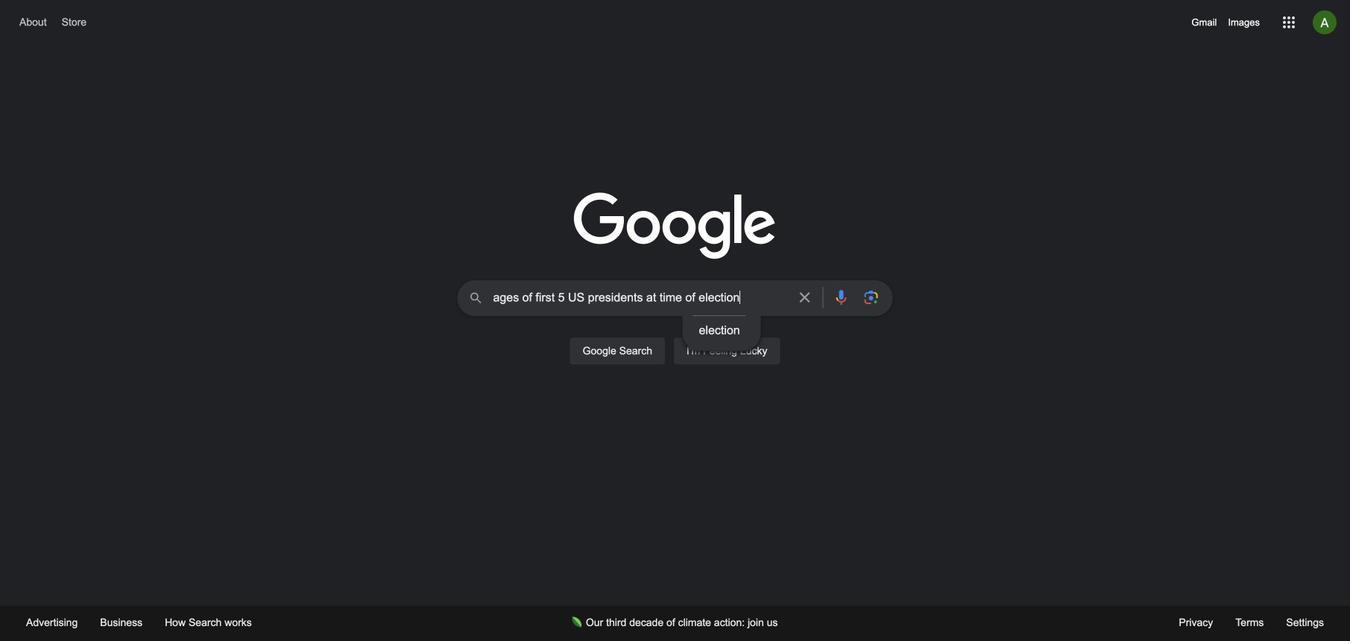 Task type: describe. For each thing, give the bounding box(es) containing it.
search by image image
[[863, 289, 881, 307]]



Task type: vqa. For each thing, say whether or not it's contained in the screenshot.
United
no



Task type: locate. For each thing, give the bounding box(es) containing it.
None search field
[[15, 276, 1336, 382]]

search by voice image
[[833, 289, 851, 307]]

google image
[[574, 192, 777, 261]]

Search text field
[[493, 289, 787, 310]]



